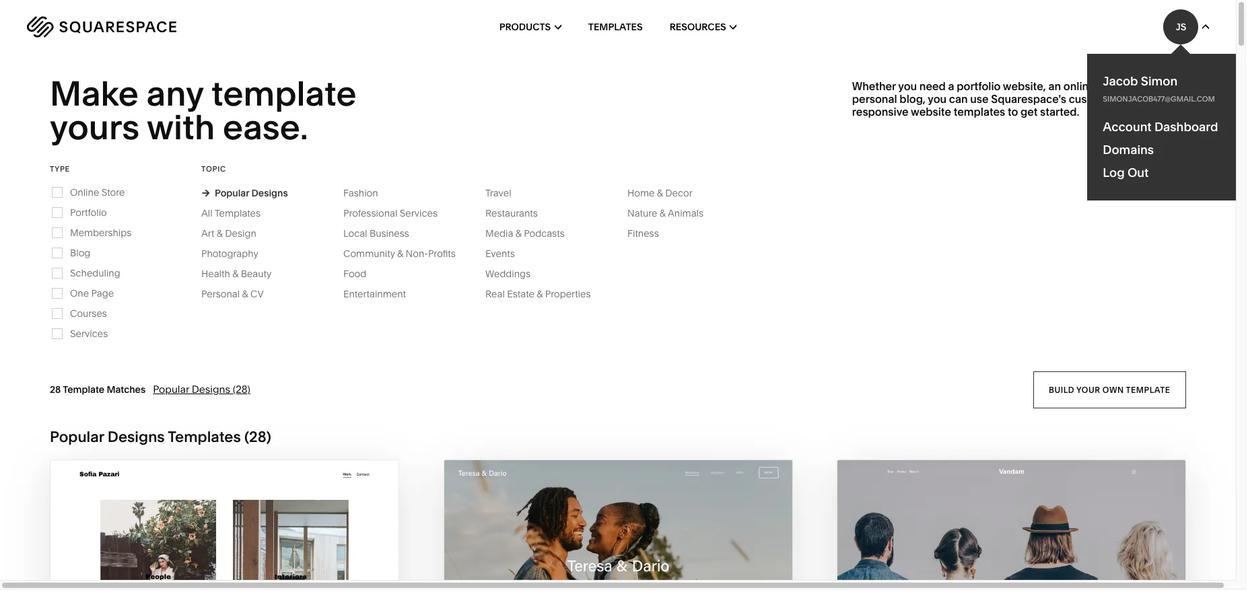 Task type: vqa. For each thing, say whether or not it's contained in the screenshot.
Vandam "Image"
yes



Task type: describe. For each thing, give the bounding box(es) containing it.
blog
[[70, 247, 90, 259]]

28 template matches
[[50, 384, 146, 396]]

favorites
[[1140, 161, 1187, 171]]

& for decor
[[657, 187, 663, 199]]

build your own template
[[1050, 385, 1171, 395]]

store,
[[1098, 79, 1127, 93]]

log out link
[[1103, 165, 1149, 181]]

non-
[[406, 248, 428, 260]]

1 a from the left
[[949, 79, 955, 93]]

decor
[[666, 187, 693, 199]]

your
[[1077, 385, 1101, 395]]

media
[[486, 228, 513, 240]]

health & beauty link
[[201, 268, 285, 280]]

one page
[[70, 287, 114, 300]]

domains link
[[1103, 142, 1231, 158]]

customizable
[[1069, 92, 1138, 106]]

0 vertical spatial templates
[[589, 21, 643, 33]]

fitness link
[[628, 228, 673, 240]]

& for beauty
[[232, 268, 239, 280]]

home
[[628, 187, 655, 199]]

dario element
[[444, 461, 792, 591]]

get
[[1021, 105, 1038, 119]]

2 a from the left
[[1143, 79, 1149, 93]]

popular for popular designs
[[215, 187, 249, 199]]

& right estate
[[537, 288, 543, 300]]

popular designs templates ( 28 )
[[50, 428, 271, 446]]

nature & animals link
[[628, 207, 717, 219]]

make any template yours with ease.
[[50, 73, 364, 148]]

popular designs link
[[201, 187, 288, 199]]

yours
[[50, 107, 139, 148]]

local business
[[344, 228, 409, 240]]

home & decor link
[[628, 187, 706, 199]]

food
[[344, 268, 367, 280]]

designs for popular designs
[[252, 187, 288, 199]]

local
[[344, 228, 367, 240]]

squarespace's
[[992, 92, 1067, 106]]

home & decor
[[628, 187, 693, 199]]

templates link
[[589, 0, 643, 54]]

art & design
[[201, 228, 257, 240]]

)
[[267, 428, 271, 446]]

real
[[486, 288, 505, 300]]

personal
[[201, 288, 240, 300]]

pazari element
[[51, 461, 399, 591]]

health
[[201, 268, 230, 280]]

need
[[920, 79, 946, 93]]

own
[[1103, 385, 1125, 395]]

professional services
[[344, 207, 438, 219]]

page
[[91, 287, 114, 300]]

type
[[50, 164, 70, 174]]

make
[[50, 73, 139, 115]]

estate
[[507, 288, 535, 300]]

community
[[344, 248, 395, 260]]

ease.
[[223, 107, 308, 148]]

build
[[1050, 385, 1075, 395]]

fashion link
[[344, 187, 392, 199]]

photography
[[201, 248, 258, 260]]

travel
[[486, 187, 512, 199]]

build your own template button
[[1034, 372, 1187, 409]]

can
[[950, 92, 968, 106]]

account
[[1103, 119, 1152, 135]]

products
[[500, 21, 551, 33]]

or
[[1130, 79, 1140, 93]]

0 horizontal spatial you
[[899, 79, 917, 93]]

professional services link
[[344, 207, 451, 219]]

my favorites
[[1125, 161, 1187, 171]]

fitness
[[628, 228, 659, 240]]

jacob
[[1103, 73, 1139, 89]]

weddings link
[[486, 268, 544, 280]]

resources button
[[670, 0, 737, 54]]

business
[[370, 228, 409, 240]]

animals
[[668, 207, 704, 219]]

& for cv
[[242, 288, 248, 300]]

weddings
[[486, 268, 531, 280]]

simon
[[1142, 73, 1178, 89]]

entertainment link
[[344, 288, 419, 300]]

started.
[[1041, 105, 1080, 119]]

online
[[70, 186, 99, 199]]

memberships
[[70, 227, 132, 239]]

media & podcasts
[[486, 228, 565, 240]]

local business link
[[344, 228, 423, 240]]

resources
[[670, 21, 727, 33]]

account dashboard
[[1103, 119, 1219, 135]]

professional
[[344, 207, 398, 219]]

squarespace logo image
[[27, 16, 176, 38]]

popular for popular designs templates ( 28 )
[[50, 428, 104, 446]]

template inside build your own template button
[[1127, 385, 1171, 395]]



Task type: locate. For each thing, give the bounding box(es) containing it.
you left 'can'
[[928, 92, 947, 106]]

1 vertical spatial designs
[[192, 383, 230, 396]]

0 vertical spatial designs
[[252, 187, 288, 199]]

2 vertical spatial popular
[[50, 428, 104, 446]]

podcasts
[[524, 228, 565, 240]]

use
[[971, 92, 989, 106]]

1 horizontal spatial services
[[400, 207, 438, 219]]

1 vertical spatial popular
[[153, 383, 189, 396]]

a right need
[[949, 79, 955, 93]]

account dashboard link
[[1103, 119, 1231, 135]]

0 horizontal spatial popular
[[50, 428, 104, 446]]

& for design
[[217, 228, 223, 240]]

out
[[1128, 165, 1149, 181]]

topic
[[201, 164, 226, 174]]

0 horizontal spatial a
[[949, 79, 955, 93]]

(28)
[[233, 383, 250, 396]]

scheduling
[[70, 267, 120, 279]]

real estate & properties
[[486, 288, 591, 300]]

my
[[1125, 161, 1138, 171]]

1 horizontal spatial designs
[[192, 383, 230, 396]]

(
[[244, 428, 249, 446]]

1 vertical spatial templates
[[215, 207, 261, 219]]

designs for popular designs (28)
[[192, 383, 230, 396]]

events link
[[486, 248, 529, 260]]

& right nature
[[660, 207, 666, 219]]

nature & animals
[[628, 207, 704, 219]]

all templates
[[201, 207, 261, 219]]

log
[[1103, 165, 1125, 181]]

1 horizontal spatial template
[[1127, 385, 1171, 395]]

1 horizontal spatial 28
[[249, 428, 267, 446]]

0 vertical spatial 28
[[50, 384, 61, 396]]

& for non-
[[397, 248, 404, 260]]

dario image
[[444, 461, 792, 591]]

& for animals
[[660, 207, 666, 219]]

template inside 'make any template yours with ease.'
[[211, 73, 357, 115]]

popular designs (28)
[[153, 383, 250, 396]]

simonjacob477@gmail.com
[[1103, 94, 1216, 104]]

website,
[[1003, 79, 1046, 93]]

& left cv
[[242, 288, 248, 300]]

community & non-profits
[[344, 248, 456, 260]]

cv
[[251, 288, 264, 300]]

personal & cv
[[201, 288, 264, 300]]

beauty
[[241, 268, 272, 280]]

products button
[[500, 0, 562, 54]]

jacob simon simonjacob477@gmail.com
[[1103, 73, 1216, 104]]

& right health
[[232, 268, 239, 280]]

28 down (28)
[[249, 428, 267, 446]]

an
[[1049, 79, 1062, 93]]

28
[[50, 384, 61, 396], [249, 428, 267, 446]]

1 horizontal spatial you
[[928, 92, 947, 106]]

media & podcasts link
[[486, 228, 578, 240]]

1 horizontal spatial popular
[[153, 383, 189, 396]]

& right media
[[516, 228, 522, 240]]

2 vertical spatial templates
[[168, 428, 241, 446]]

popular for popular designs (28)
[[153, 383, 189, 396]]

templates
[[589, 21, 643, 33], [215, 207, 261, 219], [168, 428, 241, 446]]

2 vertical spatial designs
[[108, 428, 165, 446]]

1 vertical spatial services
[[70, 328, 108, 340]]

js
[[1176, 21, 1187, 33]]

2 horizontal spatial designs
[[252, 187, 288, 199]]

online
[[1064, 79, 1096, 93]]

properties
[[545, 288, 591, 300]]

templates
[[954, 105, 1006, 119]]

portfolio
[[70, 207, 107, 219]]

squarespace logo link
[[27, 16, 263, 38]]

all templates link
[[201, 207, 274, 219]]

popular designs (28) link
[[153, 383, 250, 396]]

designs
[[252, 187, 288, 199], [192, 383, 230, 396], [108, 428, 165, 446]]

any
[[147, 73, 204, 115]]

art & design link
[[201, 228, 270, 240]]

personal
[[853, 92, 898, 106]]

1 vertical spatial template
[[1127, 385, 1171, 395]]

photography link
[[201, 248, 272, 260]]

you left need
[[899, 79, 917, 93]]

to
[[1008, 105, 1019, 119]]

events
[[486, 248, 515, 260]]

and
[[1141, 92, 1160, 106]]

matches
[[107, 384, 146, 396]]

0 vertical spatial services
[[400, 207, 438, 219]]

dashboard
[[1155, 119, 1219, 135]]

services down the courses
[[70, 328, 108, 340]]

all
[[201, 207, 213, 219]]

0 horizontal spatial services
[[70, 328, 108, 340]]

& left non-
[[397, 248, 404, 260]]

2 horizontal spatial popular
[[215, 187, 249, 199]]

one
[[70, 287, 89, 300]]

1 horizontal spatial a
[[1143, 79, 1149, 93]]

blog,
[[900, 92, 926, 106]]

travel link
[[486, 187, 525, 199]]

& for podcasts
[[516, 228, 522, 240]]

log out
[[1103, 165, 1149, 181]]

designs left (28)
[[192, 383, 230, 396]]

whether
[[853, 79, 896, 93]]

designs up all templates link
[[252, 187, 288, 199]]

& right home
[[657, 187, 663, 199]]

art
[[201, 228, 214, 240]]

designs down matches
[[108, 428, 165, 446]]

popular down template
[[50, 428, 104, 446]]

0 horizontal spatial template
[[211, 73, 357, 115]]

0 vertical spatial template
[[211, 73, 357, 115]]

0 horizontal spatial 28
[[50, 384, 61, 396]]

vandam image
[[838, 461, 1186, 591]]

services up business at top
[[400, 207, 438, 219]]

1 vertical spatial 28
[[249, 428, 267, 446]]

& right art
[[217, 228, 223, 240]]

design
[[225, 228, 257, 240]]

vandam element
[[838, 461, 1186, 591]]

popular up all templates
[[215, 187, 249, 199]]

whether you need a portfolio website, an online store, or a personal blog, you can use squarespace's customizable and responsive website templates to get started.
[[853, 79, 1160, 119]]

designs for popular designs templates ( 28 )
[[108, 428, 165, 446]]

you
[[899, 79, 917, 93], [928, 92, 947, 106]]

28 left template
[[50, 384, 61, 396]]

a
[[949, 79, 955, 93], [1143, 79, 1149, 93]]

domains
[[1103, 142, 1155, 158]]

pazari image
[[51, 461, 399, 591]]

portfolio
[[957, 79, 1001, 93]]

a right or
[[1143, 79, 1149, 93]]

food link
[[344, 268, 380, 280]]

my favorites link
[[1103, 157, 1187, 176]]

entertainment
[[344, 288, 406, 300]]

0 horizontal spatial designs
[[108, 428, 165, 446]]

popular right matches
[[153, 383, 189, 396]]

0 vertical spatial popular
[[215, 187, 249, 199]]



